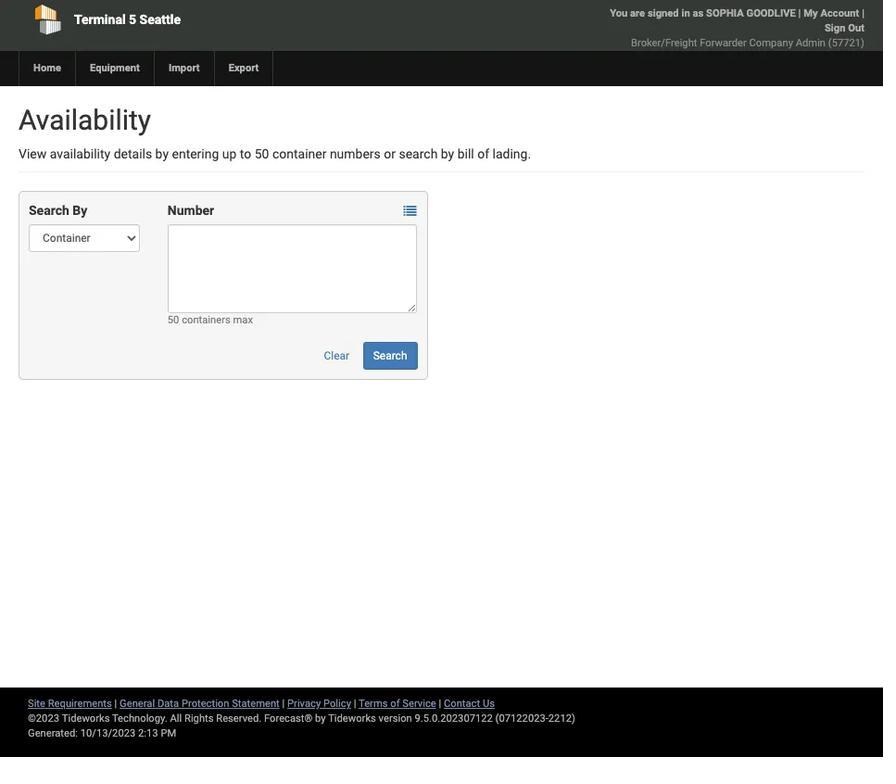 Task type: locate. For each thing, give the bounding box(es) containing it.
equipment link
[[75, 51, 154, 86]]

search right clear
[[373, 350, 407, 363]]

0 horizontal spatial by
[[155, 146, 169, 161]]

max
[[233, 314, 253, 326]]

by
[[155, 146, 169, 161], [441, 146, 455, 161], [315, 713, 326, 725]]

0 horizontal spatial 50
[[168, 314, 179, 326]]

or
[[384, 146, 396, 161]]

goodlive
[[747, 7, 796, 19]]

0 vertical spatial search
[[29, 203, 69, 218]]

terminal 5 seattle link
[[19, 0, 355, 39]]

0 vertical spatial 50
[[255, 146, 269, 161]]

account
[[821, 7, 860, 19]]

1 horizontal spatial of
[[478, 146, 490, 161]]

container
[[273, 146, 327, 161]]

reserved.
[[216, 713, 262, 725]]

my account link
[[804, 7, 860, 19]]

by
[[73, 203, 87, 218]]

10/13/2023
[[80, 728, 136, 740]]

data
[[158, 698, 179, 710]]

0 horizontal spatial of
[[391, 698, 400, 710]]

site requirements | general data protection statement | privacy policy | terms of service | contact us ©2023 tideworks technology. all rights reserved. forecast® by tideworks version 9.5.0.202307122 (07122023-2212) generated: 10/13/2023 2:13 pm
[[28, 698, 576, 740]]

technology.
[[112, 713, 168, 725]]

us
[[483, 698, 495, 710]]

by down the privacy policy link at the left bottom of the page
[[315, 713, 326, 725]]

contact us link
[[444, 698, 495, 710]]

by left the bill
[[441, 146, 455, 161]]

by right details
[[155, 146, 169, 161]]

1 vertical spatial search
[[373, 350, 407, 363]]

export
[[229, 62, 259, 74]]

0 vertical spatial of
[[478, 146, 490, 161]]

of
[[478, 146, 490, 161], [391, 698, 400, 710]]

|
[[799, 7, 802, 19], [862, 7, 865, 19], [115, 698, 117, 710], [282, 698, 285, 710], [354, 698, 357, 710], [439, 698, 442, 710]]

service
[[403, 698, 436, 710]]

of inside site requirements | general data protection statement | privacy policy | terms of service | contact us ©2023 tideworks technology. all rights reserved. forecast® by tideworks version 9.5.0.202307122 (07122023-2212) generated: 10/13/2023 2:13 pm
[[391, 698, 400, 710]]

2:13
[[138, 728, 158, 740]]

Number text field
[[168, 224, 418, 313]]

50 left containers
[[168, 314, 179, 326]]

bill
[[458, 146, 474, 161]]

50
[[255, 146, 269, 161], [168, 314, 179, 326]]

1 vertical spatial of
[[391, 698, 400, 710]]

import
[[169, 62, 200, 74]]

| up the forecast®
[[282, 698, 285, 710]]

search inside button
[[373, 350, 407, 363]]

9.5.0.202307122
[[415, 713, 493, 725]]

containers
[[182, 314, 231, 326]]

of up version
[[391, 698, 400, 710]]

all
[[170, 713, 182, 725]]

privacy
[[287, 698, 321, 710]]

availability
[[19, 104, 151, 136]]

you are signed in as sophia goodlive | my account | sign out broker/freight forwarder company admin (57721)
[[610, 7, 865, 49]]

| left general
[[115, 698, 117, 710]]

2 horizontal spatial by
[[441, 146, 455, 161]]

1 horizontal spatial 50
[[255, 146, 269, 161]]

general data protection statement link
[[120, 698, 280, 710]]

as
[[693, 7, 704, 19]]

| left my
[[799, 7, 802, 19]]

equipment
[[90, 62, 140, 74]]

search
[[399, 146, 438, 161]]

terminal
[[74, 12, 126, 27]]

search left by
[[29, 203, 69, 218]]

home
[[33, 62, 61, 74]]

in
[[682, 7, 690, 19]]

50 right to
[[255, 146, 269, 161]]

show list image
[[404, 205, 417, 218]]

forwarder
[[700, 37, 747, 49]]

import link
[[154, 51, 214, 86]]

of right the bill
[[478, 146, 490, 161]]

export link
[[214, 51, 273, 86]]

1 horizontal spatial search
[[373, 350, 407, 363]]

my
[[804, 7, 818, 19]]

0 horizontal spatial search
[[29, 203, 69, 218]]

search
[[29, 203, 69, 218], [373, 350, 407, 363]]

admin
[[796, 37, 826, 49]]

1 horizontal spatial by
[[315, 713, 326, 725]]

home link
[[19, 51, 75, 86]]



Task type: vqa. For each thing, say whether or not it's contained in the screenshot.
leftmost the 50
yes



Task type: describe. For each thing, give the bounding box(es) containing it.
(07122023-
[[496, 713, 549, 725]]

policy
[[324, 698, 351, 710]]

statement
[[232, 698, 280, 710]]

clear button
[[314, 342, 360, 370]]

tideworks
[[328, 713, 376, 725]]

clear
[[324, 350, 350, 363]]

broker/freight
[[631, 37, 698, 49]]

contact
[[444, 698, 480, 710]]

out
[[849, 22, 865, 34]]

search for search by
[[29, 203, 69, 218]]

©2023 tideworks
[[28, 713, 110, 725]]

to
[[240, 146, 252, 161]]

numbers
[[330, 146, 381, 161]]

search by
[[29, 203, 87, 218]]

view
[[19, 146, 47, 161]]

2212)
[[549, 713, 576, 725]]

rights
[[184, 713, 214, 725]]

5
[[129, 12, 136, 27]]

pm
[[161, 728, 176, 740]]

site requirements link
[[28, 698, 112, 710]]

version
[[379, 713, 412, 725]]

terminal 5 seattle
[[74, 12, 181, 27]]

seattle
[[140, 12, 181, 27]]

privacy policy link
[[287, 698, 351, 710]]

50 containers max
[[168, 314, 253, 326]]

by inside site requirements | general data protection statement | privacy policy | terms of service | contact us ©2023 tideworks technology. all rights reserved. forecast® by tideworks version 9.5.0.202307122 (07122023-2212) generated: 10/13/2023 2:13 pm
[[315, 713, 326, 725]]

terms
[[359, 698, 388, 710]]

site
[[28, 698, 45, 710]]

number
[[168, 203, 214, 218]]

you
[[610, 7, 628, 19]]

requirements
[[48, 698, 112, 710]]

are
[[631, 7, 645, 19]]

forecast®
[[264, 713, 313, 725]]

entering
[[172, 146, 219, 161]]

| up 9.5.0.202307122
[[439, 698, 442, 710]]

signed
[[648, 7, 679, 19]]

protection
[[182, 698, 229, 710]]

sign out link
[[825, 22, 865, 34]]

| up tideworks on the bottom of the page
[[354, 698, 357, 710]]

1 vertical spatial 50
[[168, 314, 179, 326]]

sign
[[825, 22, 846, 34]]

up
[[222, 146, 237, 161]]

generated:
[[28, 728, 78, 740]]

availability
[[50, 146, 110, 161]]

search button
[[363, 342, 418, 370]]

terms of service link
[[359, 698, 436, 710]]

| up out
[[862, 7, 865, 19]]

company
[[750, 37, 794, 49]]

general
[[120, 698, 155, 710]]

lading.
[[493, 146, 531, 161]]

details
[[114, 146, 152, 161]]

search for search
[[373, 350, 407, 363]]

sophia
[[707, 7, 744, 19]]

view availability details by entering up to 50 container numbers or search by bill of lading.
[[19, 146, 531, 161]]

(57721)
[[829, 37, 865, 49]]



